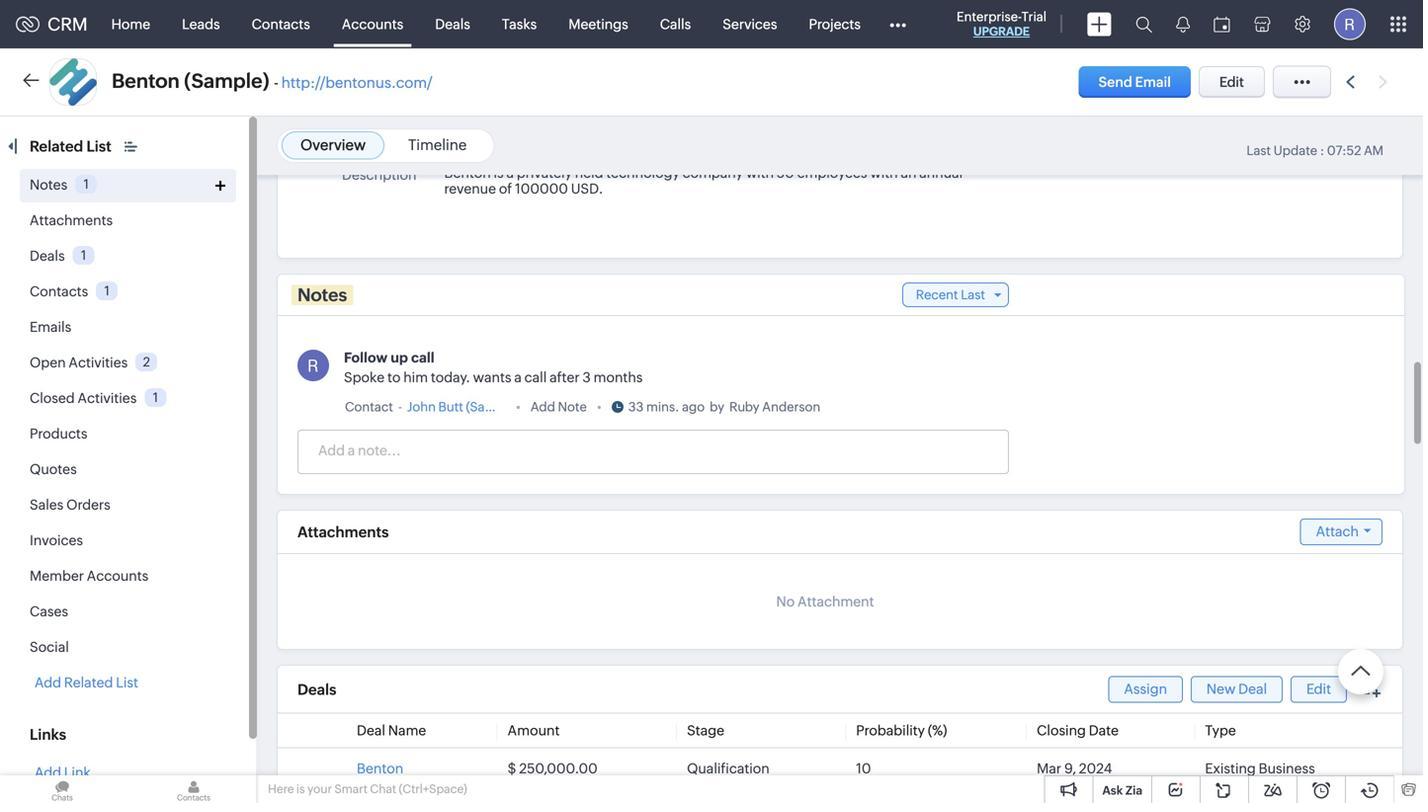 Task type: describe. For each thing, give the bounding box(es) containing it.
benton (sample) - http://bentonus.com/
[[112, 70, 433, 92]]

emails link
[[30, 319, 71, 335]]

wants
[[473, 370, 511, 385]]

add note link
[[531, 397, 587, 417]]

attachment
[[798, 594, 874, 610]]

1 vertical spatial -
[[398, 400, 402, 415]]

sales
[[30, 497, 64, 513]]

social
[[30, 639, 69, 655]]

0 vertical spatial list
[[86, 138, 111, 155]]

note
[[558, 400, 587, 415]]

here
[[268, 783, 294, 796]]

here is your smart chat (ctrl+space)
[[268, 783, 467, 796]]

overview
[[300, 136, 366, 154]]

ask
[[1102, 784, 1123, 798]]

sales orders link
[[30, 497, 110, 513]]

contacts image
[[131, 776, 256, 804]]

is for a
[[494, 165, 504, 181]]

1 vertical spatial attachments
[[297, 524, 389, 541]]

meetings
[[569, 16, 628, 32]]

1 vertical spatial contacts
[[30, 284, 88, 299]]

create menu image
[[1087, 12, 1112, 36]]

33 mins. ago
[[628, 400, 705, 415]]

company
[[683, 165, 743, 181]]

invoices
[[30, 533, 83, 549]]

1 vertical spatial related
[[64, 675, 113, 691]]

spoke
[[344, 370, 385, 385]]

months
[[594, 370, 643, 385]]

technology
[[606, 165, 680, 181]]

1 horizontal spatial deals link
[[419, 0, 486, 48]]

a inside benton is a privately held technology company with 50 employees with an annual revenue of 100000 usd.
[[507, 165, 514, 181]]

butt
[[438, 400, 463, 415]]

emails
[[30, 319, 71, 335]]

usd.
[[571, 181, 603, 197]]

0 horizontal spatial call
[[411, 350, 435, 366]]

calls link
[[644, 0, 707, 48]]

1 vertical spatial deals link
[[30, 248, 65, 264]]

benton for is
[[444, 165, 491, 181]]

projects
[[809, 16, 861, 32]]

http://bentonus.com/ link
[[281, 74, 433, 91]]

2024
[[1079, 761, 1112, 777]]

signals image
[[1176, 16, 1190, 33]]

attach link
[[1300, 519, 1383, 546]]

qualification
[[687, 761, 770, 777]]

0 horizontal spatial accounts
[[87, 568, 149, 584]]

create menu element
[[1075, 0, 1124, 48]]

zia
[[1126, 784, 1143, 798]]

link
[[64, 765, 91, 781]]

social link
[[30, 639, 69, 655]]

mar
[[1037, 761, 1062, 777]]

closing date
[[1037, 723, 1119, 739]]

add related list
[[35, 675, 138, 691]]

activities for open activities
[[69, 355, 128, 371]]

add for add related list
[[35, 675, 61, 691]]

probability (%) link
[[856, 723, 947, 739]]

products link
[[30, 426, 87, 442]]

1 for contacts
[[104, 283, 110, 298]]

no attachment
[[776, 594, 874, 610]]

type
[[1205, 723, 1236, 739]]

1 vertical spatial deals
[[30, 248, 65, 264]]

activities for closed activities
[[78, 390, 137, 406]]

revenue
[[444, 181, 496, 197]]

open activities link
[[30, 355, 128, 371]]

(ctrl+space)
[[399, 783, 467, 796]]

edit button
[[1199, 66, 1265, 98]]

0 vertical spatial related
[[30, 138, 83, 155]]

name
[[388, 723, 426, 739]]

no
[[776, 594, 795, 610]]

by ruby anderson
[[710, 400, 821, 415]]

privately
[[517, 165, 572, 181]]

after
[[550, 370, 580, 385]]

benton is a privately held technology company with 50 employees with an annual revenue of 100000 usd.
[[444, 165, 966, 197]]

ruby
[[729, 400, 760, 415]]

quotes link
[[30, 462, 77, 477]]

1 vertical spatial call
[[524, 370, 547, 385]]

leads
[[182, 16, 220, 32]]

1 for closed activities
[[153, 390, 158, 405]]

held
[[575, 165, 603, 181]]

search element
[[1124, 0, 1164, 48]]

enterprise-trial upgrade
[[957, 9, 1047, 38]]

signals element
[[1164, 0, 1202, 48]]

open activities
[[30, 355, 128, 371]]

closing
[[1037, 723, 1086, 739]]

1 horizontal spatial (sample)
[[466, 400, 519, 415]]

mar 9, 2024
[[1037, 761, 1112, 777]]

anderson
[[762, 400, 821, 415]]

1 vertical spatial last
[[961, 288, 985, 302]]

leads link
[[166, 0, 236, 48]]

assign
[[1124, 681, 1167, 697]]

deals inside deals link
[[435, 16, 470, 32]]

meetings link
[[553, 0, 644, 48]]

0 horizontal spatial notes
[[30, 177, 67, 193]]

250,000.00
[[519, 761, 598, 777]]

50
[[777, 165, 794, 181]]

0 vertical spatial add
[[531, 400, 555, 415]]

existing business
[[1205, 761, 1315, 777]]

tasks link
[[486, 0, 553, 48]]

2 with from the left
[[870, 165, 898, 181]]

member accounts
[[30, 568, 149, 584]]

1 for deals
[[81, 248, 86, 263]]

attach
[[1316, 524, 1359, 540]]

Other Modules field
[[877, 8, 919, 40]]

new deal
[[1207, 681, 1267, 697]]

2 vertical spatial deals
[[297, 681, 336, 699]]



Task type: locate. For each thing, give the bounding box(es) containing it.
1 down attachments link
[[81, 248, 86, 263]]

benton for (sample)
[[112, 70, 180, 92]]

of
[[499, 181, 512, 197]]

1 horizontal spatial call
[[524, 370, 547, 385]]

update
[[1274, 143, 1318, 158]]

1 horizontal spatial is
[[494, 165, 504, 181]]

a inside follow up call spoke to him today. wants a call after 3 months
[[514, 370, 522, 385]]

links
[[30, 726, 66, 744]]

benton down home link
[[112, 70, 180, 92]]

logo image
[[16, 16, 40, 32]]

with
[[746, 165, 774, 181], [870, 165, 898, 181]]

new deal link
[[1191, 676, 1283, 703]]

1 vertical spatial benton
[[444, 165, 491, 181]]

your
[[307, 783, 332, 796]]

crm
[[47, 14, 88, 34]]

0 horizontal spatial contacts link
[[30, 284, 88, 299]]

1 with from the left
[[746, 165, 774, 181]]

0 vertical spatial contacts link
[[236, 0, 326, 48]]

2 vertical spatial add
[[35, 765, 61, 781]]

orders
[[66, 497, 110, 513]]

0 vertical spatial benton
[[112, 70, 180, 92]]

0 vertical spatial deal
[[1239, 681, 1267, 697]]

notes up attachments link
[[30, 177, 67, 193]]

john butt (sample) link
[[407, 397, 519, 417]]

notes up follow
[[297, 285, 347, 305]]

(%)
[[928, 723, 947, 739]]

last left update
[[1247, 143, 1271, 158]]

add left 'link'
[[35, 765, 61, 781]]

1 vertical spatial contacts link
[[30, 284, 88, 299]]

9,
[[1064, 761, 1076, 777]]

2 vertical spatial benton
[[357, 761, 403, 777]]

is for your
[[296, 783, 305, 796]]

• left add note link
[[516, 400, 521, 415]]

contact - john butt (sample) • add note •
[[345, 400, 602, 415]]

type link
[[1205, 723, 1236, 739]]

1 horizontal spatial contacts
[[252, 16, 310, 32]]

next record image
[[1379, 76, 1392, 88]]

last update : 07:52 am
[[1247, 143, 1384, 158]]

related down social
[[64, 675, 113, 691]]

search image
[[1136, 16, 1152, 33]]

recent last
[[916, 288, 985, 302]]

100000
[[515, 181, 568, 197]]

1 horizontal spatial deal
[[1239, 681, 1267, 697]]

accounts link
[[326, 0, 419, 48]]

benton down the timeline
[[444, 165, 491, 181]]

1 horizontal spatial with
[[870, 165, 898, 181]]

john
[[407, 400, 436, 415]]

deals link down attachments link
[[30, 248, 65, 264]]

attachments
[[30, 212, 113, 228], [297, 524, 389, 541]]

is left your
[[296, 783, 305, 796]]

2 horizontal spatial benton
[[444, 165, 491, 181]]

invoices link
[[30, 533, 83, 549]]

1 • from the left
[[516, 400, 521, 415]]

accounts right member
[[87, 568, 149, 584]]

1 vertical spatial notes
[[297, 285, 347, 305]]

•
[[516, 400, 521, 415], [597, 400, 602, 415]]

0 horizontal spatial list
[[86, 138, 111, 155]]

benton up chat on the left bottom
[[357, 761, 403, 777]]

0 horizontal spatial deals
[[30, 248, 65, 264]]

0 horizontal spatial contacts
[[30, 284, 88, 299]]

0 horizontal spatial •
[[516, 400, 521, 415]]

(sample) down wants
[[466, 400, 519, 415]]

0 horizontal spatial is
[[296, 783, 305, 796]]

trial
[[1022, 9, 1047, 24]]

probability (%)
[[856, 723, 947, 739]]

am
[[1364, 143, 1384, 158]]

1
[[84, 177, 89, 192], [81, 248, 86, 263], [104, 283, 110, 298], [153, 390, 158, 405]]

activities up closed activities link
[[69, 355, 128, 371]]

1 right notes link
[[84, 177, 89, 192]]

home
[[111, 16, 150, 32]]

0 vertical spatial notes
[[30, 177, 67, 193]]

0 vertical spatial call
[[411, 350, 435, 366]]

0 horizontal spatial attachments
[[30, 212, 113, 228]]

1 vertical spatial is
[[296, 783, 305, 796]]

1 right closed activities
[[153, 390, 158, 405]]

send
[[1099, 74, 1133, 90]]

0 vertical spatial deals
[[435, 16, 470, 32]]

add left note
[[531, 400, 555, 415]]

closing date link
[[1037, 723, 1119, 739]]

0 horizontal spatial last
[[961, 288, 985, 302]]

related
[[30, 138, 83, 155], [64, 675, 113, 691]]

1 vertical spatial add
[[35, 675, 61, 691]]

0 horizontal spatial deal
[[357, 723, 385, 739]]

0 vertical spatial deals link
[[419, 0, 486, 48]]

ago
[[682, 400, 705, 415]]

2 horizontal spatial deals
[[435, 16, 470, 32]]

1 horizontal spatial attachments
[[297, 524, 389, 541]]

timeline link
[[408, 136, 467, 154]]

1 horizontal spatial contacts link
[[236, 0, 326, 48]]

date
[[1089, 723, 1119, 739]]

1 horizontal spatial deals
[[297, 681, 336, 699]]

call up him
[[411, 350, 435, 366]]

activities down open activities
[[78, 390, 137, 406]]

chats image
[[0, 776, 125, 804]]

3
[[583, 370, 591, 385]]

0 horizontal spatial benton
[[112, 70, 180, 92]]

deals link
[[419, 0, 486, 48], [30, 248, 65, 264]]

33
[[628, 400, 644, 415]]

enterprise-
[[957, 9, 1022, 24]]

amount link
[[508, 723, 560, 739]]

benton inside benton is a privately held technology company with 50 employees with an annual revenue of 100000 usd.
[[444, 165, 491, 181]]

1 vertical spatial accounts
[[87, 568, 149, 584]]

benton
[[112, 70, 180, 92], [444, 165, 491, 181], [357, 761, 403, 777]]

business
[[1259, 761, 1315, 777]]

closed
[[30, 390, 75, 406]]

0 vertical spatial (sample)
[[184, 70, 269, 92]]

add for add link
[[35, 765, 61, 781]]

1 horizontal spatial edit
[[1307, 681, 1331, 697]]

last
[[1247, 143, 1271, 158], [961, 288, 985, 302]]

last right recent
[[961, 288, 985, 302]]

0 vertical spatial -
[[274, 74, 278, 91]]

smart
[[334, 783, 368, 796]]

- left http://bentonus.com/ link
[[274, 74, 278, 91]]

contacts up benton (sample) - http://bentonus.com/
[[252, 16, 310, 32]]

contacts link
[[236, 0, 326, 48], [30, 284, 88, 299]]

1 horizontal spatial notes
[[297, 285, 347, 305]]

related up notes link
[[30, 138, 83, 155]]

probability
[[856, 723, 925, 739]]

overview link
[[300, 136, 366, 154]]

07:52
[[1327, 143, 1361, 158]]

profile image
[[1334, 8, 1366, 40]]

• right note
[[597, 400, 602, 415]]

is left 100000
[[494, 165, 504, 181]]

a left privately
[[507, 165, 514, 181]]

deal left name
[[357, 723, 385, 739]]

add down social
[[35, 675, 61, 691]]

to
[[387, 370, 401, 385]]

send email
[[1099, 74, 1171, 90]]

Add a note... field
[[298, 441, 1007, 461]]

1 vertical spatial (sample)
[[466, 400, 519, 415]]

1 horizontal spatial benton
[[357, 761, 403, 777]]

deal right new
[[1239, 681, 1267, 697]]

with left an
[[870, 165, 898, 181]]

0 horizontal spatial edit
[[1220, 74, 1244, 90]]

contacts up emails link
[[30, 284, 88, 299]]

him
[[403, 370, 428, 385]]

1 horizontal spatial •
[[597, 400, 602, 415]]

1 horizontal spatial list
[[116, 675, 138, 691]]

(sample) down leads link
[[184, 70, 269, 92]]

contacts link up benton (sample) - http://bentonus.com/
[[236, 0, 326, 48]]

0 horizontal spatial deals link
[[30, 248, 65, 264]]

contacts link up emails link
[[30, 284, 88, 299]]

2 • from the left
[[597, 400, 602, 415]]

0 vertical spatial accounts
[[342, 16, 404, 32]]

a right wants
[[514, 370, 522, 385]]

- inside benton (sample) - http://bentonus.com/
[[274, 74, 278, 91]]

0 horizontal spatial with
[[746, 165, 774, 181]]

member
[[30, 568, 84, 584]]

services
[[723, 16, 777, 32]]

send email button
[[1079, 66, 1191, 98]]

deal name
[[357, 723, 426, 739]]

notes link
[[30, 177, 67, 193]]

calendar image
[[1214, 16, 1230, 32]]

-
[[274, 74, 278, 91], [398, 400, 402, 415]]

1 vertical spatial list
[[116, 675, 138, 691]]

call
[[411, 350, 435, 366], [524, 370, 547, 385]]

0 vertical spatial a
[[507, 165, 514, 181]]

1 horizontal spatial -
[[398, 400, 402, 415]]

previous record image
[[1346, 76, 1355, 88]]

edit inside button
[[1220, 74, 1244, 90]]

deals link left tasks
[[419, 0, 486, 48]]

1 horizontal spatial accounts
[[342, 16, 404, 32]]

:
[[1320, 143, 1325, 158]]

deals
[[435, 16, 470, 32], [30, 248, 65, 264], [297, 681, 336, 699]]

mins.
[[646, 400, 679, 415]]

contact
[[345, 400, 393, 415]]

1 up open activities link
[[104, 283, 110, 298]]

open
[[30, 355, 66, 371]]

0 vertical spatial last
[[1247, 143, 1271, 158]]

by
[[710, 400, 724, 415]]

deal
[[1239, 681, 1267, 697], [357, 723, 385, 739]]

1 vertical spatial activities
[[78, 390, 137, 406]]

1 vertical spatial a
[[514, 370, 522, 385]]

is inside benton is a privately held technology company with 50 employees with an annual revenue of 100000 usd.
[[494, 165, 504, 181]]

1 vertical spatial edit
[[1307, 681, 1331, 697]]

0 horizontal spatial (sample)
[[184, 70, 269, 92]]

0 vertical spatial contacts
[[252, 16, 310, 32]]

closed activities link
[[30, 390, 137, 406]]

is
[[494, 165, 504, 181], [296, 783, 305, 796]]

an
[[901, 165, 917, 181]]

cases
[[30, 604, 68, 620]]

cases link
[[30, 604, 68, 620]]

0 vertical spatial attachments
[[30, 212, 113, 228]]

new
[[1207, 681, 1236, 697]]

deal name link
[[357, 723, 426, 739]]

1 vertical spatial deal
[[357, 723, 385, 739]]

profile element
[[1322, 0, 1378, 48]]

- left john
[[398, 400, 402, 415]]

edit down the calendar icon
[[1220, 74, 1244, 90]]

1 for notes
[[84, 177, 89, 192]]

related list
[[30, 138, 115, 155]]

10
[[856, 761, 871, 777]]

edit right the new deal
[[1307, 681, 1331, 697]]

call left after
[[524, 370, 547, 385]]

tasks
[[502, 16, 537, 32]]

quotes
[[30, 462, 77, 477]]

today.
[[431, 370, 470, 385]]

with left 50
[[746, 165, 774, 181]]

stage
[[687, 723, 724, 739]]

0 vertical spatial activities
[[69, 355, 128, 371]]

existing
[[1205, 761, 1256, 777]]

0 vertical spatial edit
[[1220, 74, 1244, 90]]

1 horizontal spatial last
[[1247, 143, 1271, 158]]

accounts up http://bentonus.com/ link
[[342, 16, 404, 32]]

0 horizontal spatial -
[[274, 74, 278, 91]]

a
[[507, 165, 514, 181], [514, 370, 522, 385]]

0 vertical spatial is
[[494, 165, 504, 181]]

follow
[[344, 350, 388, 366]]

member accounts link
[[30, 568, 149, 584]]



Task type: vqa. For each thing, say whether or not it's contained in the screenshot.
(Sample)
yes



